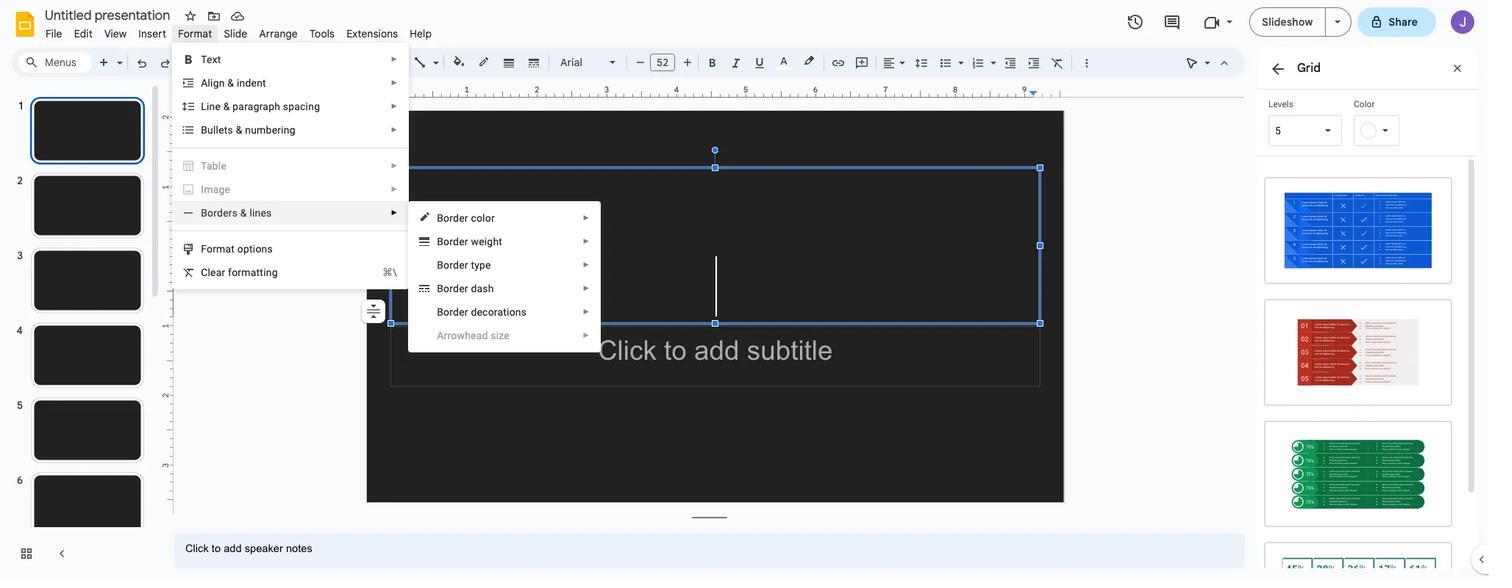 Task type: vqa. For each thing, say whether or not it's contained in the screenshot.


Task type: locate. For each thing, give the bounding box(es) containing it.
spacing
[[283, 101, 320, 113]]

1 horizontal spatial menu item
[[409, 324, 600, 348]]

► inside table menu item
[[391, 162, 398, 170]]

slideshow
[[1262, 15, 1313, 29]]

2 border from the top
[[437, 236, 468, 248]]

0 vertical spatial border
[[437, 213, 468, 224]]

right margin image
[[1029, 86, 1064, 97]]

format options \ element
[[201, 243, 277, 255]]

line & paragraph spacing l element
[[201, 101, 324, 113]]

main toolbar
[[91, 0, 1111, 418]]

►
[[391, 55, 398, 63], [391, 79, 398, 87], [391, 102, 398, 110], [391, 126, 398, 134], [391, 162, 398, 170], [391, 185, 398, 193], [391, 209, 398, 217], [583, 214, 590, 222], [583, 238, 590, 246], [583, 261, 590, 269], [583, 285, 590, 293], [583, 308, 590, 316], [583, 332, 590, 340]]

font list. arial selected. option
[[560, 52, 601, 73]]

1 border from the top
[[437, 213, 468, 224]]

menu bar inside menu bar banner
[[40, 19, 438, 43]]

bulle t s & numbering
[[201, 124, 295, 136]]

format down "star" checkbox
[[178, 27, 212, 40]]

1 vertical spatial format
[[201, 243, 235, 255]]

Menus field
[[18, 52, 92, 73]]

1 vertical spatial border
[[437, 236, 468, 248]]

navigation
[[0, 83, 162, 581]]

lign
[[208, 77, 225, 89]]

& right lign
[[227, 77, 234, 89]]

arrowhead size h element
[[437, 330, 514, 342]]

border left c
[[437, 213, 468, 224]]

format menu item
[[172, 25, 218, 43]]

i
[[201, 184, 204, 196]]

border color: transparent image
[[475, 52, 492, 71]]

border decorations o element
[[437, 307, 531, 318]]

menu item containing arrow
[[409, 324, 600, 348]]

age
[[213, 184, 230, 196]]

slideshow button
[[1250, 7, 1326, 37]]

format options
[[201, 243, 273, 255]]

► for line & paragraph spacing l element
[[391, 102, 398, 110]]

t for ype
[[471, 260, 474, 271]]

border up the 'd'
[[437, 260, 468, 271]]

h
[[465, 330, 471, 342]]

border left w
[[437, 236, 468, 248]]

clear formatting c element
[[201, 267, 282, 279]]

share button
[[1357, 7, 1436, 37]]

c lear formatting
[[201, 267, 278, 279]]

► for image m element
[[391, 185, 398, 193]]

0 horizontal spatial t
[[224, 124, 228, 136]]

arrow h ead size
[[437, 330, 510, 342]]

text s element
[[201, 54, 225, 65]]

menu item up lines
[[173, 178, 408, 202]]

arial
[[560, 56, 583, 69]]

► for borders & lines q element on the left
[[391, 209, 398, 217]]

tools
[[310, 27, 335, 40]]

extensions
[[346, 27, 398, 40]]

border
[[437, 213, 468, 224], [437, 236, 468, 248], [437, 260, 468, 271]]

3 border from the top
[[437, 260, 468, 271]]

format for format options
[[201, 243, 235, 255]]

Font size field
[[650, 54, 681, 75]]

► for border weight w element
[[583, 238, 590, 246]]

eight
[[479, 236, 502, 248]]

► for border color c element
[[583, 214, 590, 222]]

menu
[[388, 7, 601, 581], [172, 43, 409, 290]]

align & indent a element
[[201, 77, 271, 89]]

c
[[201, 267, 208, 279]]

option
[[362, 300, 385, 324]]

0 vertical spatial format
[[178, 27, 212, 40]]

menu item down decorations
[[409, 324, 600, 348]]

levels
[[1269, 99, 1294, 110]]

bulle
[[201, 124, 224, 136]]

1 vertical spatial t
[[471, 260, 474, 271]]

borders & lines q element
[[201, 207, 276, 219]]

0 vertical spatial menu item
[[173, 178, 408, 202]]

0 horizontal spatial menu item
[[173, 178, 408, 202]]

format inside format menu item
[[178, 27, 212, 40]]

format
[[178, 27, 212, 40], [201, 243, 235, 255]]

rder
[[450, 307, 468, 318]]

1 horizontal spatial t
[[471, 260, 474, 271]]

t
[[224, 124, 228, 136], [471, 260, 474, 271]]

paragraph
[[233, 101, 280, 113]]

numbering
[[245, 124, 295, 136]]

grid application
[[0, 0, 1489, 581]]

& left lines
[[240, 207, 247, 219]]

file
[[46, 27, 62, 40]]

table 2 element
[[201, 160, 231, 172]]

Rename text field
[[40, 6, 179, 24]]

border w eight
[[437, 236, 502, 248]]

lines
[[250, 207, 272, 219]]

menu item
[[173, 178, 408, 202], [409, 324, 600, 348]]

arrange
[[259, 27, 298, 40]]

presentation options image
[[1334, 21, 1340, 24]]

border t ype
[[437, 260, 491, 271]]

menu bar containing file
[[40, 19, 438, 43]]

bullets & numbering t element
[[201, 124, 300, 136]]

text
[[201, 54, 221, 65]]

&
[[227, 77, 234, 89], [223, 101, 230, 113], [236, 124, 242, 136], [240, 207, 247, 219]]

menu bar
[[40, 19, 438, 43]]

Font size text field
[[651, 54, 674, 71]]

color button
[[1354, 99, 1427, 146]]

2 vertical spatial border
[[437, 260, 468, 271]]

indent
[[237, 77, 266, 89]]

format for format
[[178, 27, 212, 40]]

t for s
[[224, 124, 228, 136]]

edit menu item
[[68, 25, 98, 43]]

border c olor
[[437, 213, 495, 224]]

format up the lear
[[201, 243, 235, 255]]

c
[[471, 213, 476, 224]]

► for the bullets & numbering t element
[[391, 126, 398, 134]]

b o rder decorations
[[437, 307, 527, 318]]

1 vertical spatial menu item
[[409, 324, 600, 348]]

0 vertical spatial t
[[224, 124, 228, 136]]

formatting
[[228, 267, 278, 279]]

option group
[[1257, 157, 1466, 581]]

border for border w eight
[[437, 236, 468, 248]]

menu item containing i
[[173, 178, 408, 202]]



Task type: describe. For each thing, give the bounding box(es) containing it.
l
[[201, 101, 207, 113]]

file menu item
[[40, 25, 68, 43]]

border for border c olor
[[437, 213, 468, 224]]

⌘backslash element
[[365, 265, 397, 280]]

option group inside grid "section"
[[1257, 157, 1466, 581]]

& right 'ine'
[[223, 101, 230, 113]]

► for text s element at the top of the page
[[391, 55, 398, 63]]

slide menu item
[[218, 25, 253, 43]]

s
[[228, 124, 233, 136]]

border dash option
[[525, 52, 542, 73]]

► for table 2 element at the left of the page
[[391, 162, 398, 170]]

dash
[[471, 283, 494, 295]]

l ine & paragraph spacing
[[201, 101, 320, 113]]

⌘\
[[382, 267, 397, 279]]

m
[[204, 184, 213, 196]]

insert menu item
[[133, 25, 172, 43]]

shrink text on overflow image
[[363, 302, 384, 322]]

option inside grid application
[[362, 300, 385, 324]]

bor
[[437, 283, 453, 295]]

arrow
[[437, 330, 465, 342]]

ine
[[207, 101, 221, 113]]

borders
[[201, 207, 238, 219]]

table
[[201, 160, 227, 172]]

help
[[410, 27, 432, 40]]

Five rows of information with check marks and details. Accent color: #4285f4, close to cornflower blue. radio
[[1257, 170, 1460, 292]]

border for border t ype
[[437, 260, 468, 271]]

olor
[[476, 213, 495, 224]]

view
[[104, 27, 127, 40]]

border weight option
[[500, 52, 517, 73]]

insert
[[138, 27, 166, 40]]

Five rounded-edged rows of information with percentages and two columns of bulleted details. Accent color: #0f9d58, close to green 11. radio
[[1257, 414, 1460, 536]]

navigation inside grid application
[[0, 83, 162, 581]]

color
[[1354, 99, 1375, 110]]

border dash d element
[[437, 283, 498, 295]]

view menu item
[[98, 25, 133, 43]]

size
[[491, 330, 510, 342]]

numbered list menu image
[[987, 53, 996, 58]]

& right the s
[[236, 124, 242, 136]]

tools menu item
[[304, 25, 341, 43]]

Five rows of information with arrow shape pointing rightward towards details. Accent color: #db4437, close to light red berry 1. radio
[[1257, 292, 1460, 414]]

menu containing text
[[172, 43, 409, 290]]

text color image
[[776, 52, 792, 70]]

borders & lines
[[201, 207, 272, 219]]

border color c element
[[437, 213, 499, 224]]

a lign & indent
[[201, 77, 266, 89]]

image m element
[[201, 184, 235, 196]]

decorations
[[471, 307, 527, 318]]

border type t element
[[437, 260, 495, 271]]

help menu item
[[404, 25, 438, 43]]

new slide with layout image
[[113, 53, 123, 58]]

grid
[[1297, 61, 1321, 76]]

menu containing border
[[388, 7, 601, 581]]

border weight w element
[[437, 236, 507, 248]]

Star checkbox
[[180, 6, 201, 26]]

levels list box
[[1269, 99, 1342, 146]]

line & paragraph spacing image
[[913, 52, 930, 73]]

live pointer settings image
[[1201, 53, 1210, 58]]

Five columns of information with percentages and arrows pointing down towards bulleted details. Accent color: #26a69a, close to green 11. radio
[[1257, 536, 1460, 581]]

er
[[459, 283, 468, 295]]

menu item for bulle t s & numbering
[[173, 178, 408, 202]]

select line image
[[429, 53, 439, 58]]

a
[[201, 77, 208, 89]]

slide
[[224, 27, 247, 40]]

arrange menu item
[[253, 25, 304, 43]]

edit
[[74, 27, 93, 40]]

► for align & indent a element
[[391, 79, 398, 87]]

ype
[[474, 260, 491, 271]]

extensions menu item
[[341, 25, 404, 43]]

i m age
[[201, 184, 230, 196]]

5
[[1275, 125, 1281, 137]]

options
[[237, 243, 273, 255]]

grid section
[[1257, 48, 1477, 581]]

menu item for bor d er dash
[[409, 324, 600, 348]]

b
[[437, 307, 444, 318]]

► for border dash d element
[[583, 285, 590, 293]]

table menu item
[[173, 154, 408, 178]]

fill color: transparent image
[[450, 52, 467, 71]]

lear
[[208, 267, 225, 279]]

highlight color image
[[801, 52, 817, 70]]

share
[[1389, 15, 1418, 29]]

bor d er dash
[[437, 283, 494, 295]]

mode and view toolbar
[[1180, 48, 1236, 77]]

w
[[471, 236, 479, 248]]

o
[[444, 307, 450, 318]]

menu bar banner
[[0, 0, 1489, 581]]

d
[[453, 283, 459, 295]]

ead
[[471, 330, 488, 342]]



